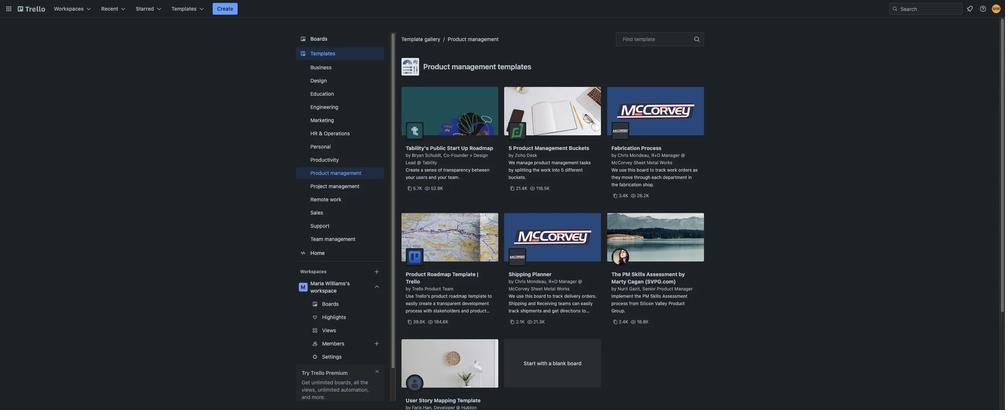 Task type: vqa. For each thing, say whether or not it's contained in the screenshot.


Task type: describe. For each thing, give the bounding box(es) containing it.
18.8k
[[637, 319, 649, 325]]

stakeholders
[[434, 308, 460, 314]]

shipping planner by chris mondeau, r+d manager @ mccorvey sheet metal works we use this board to track delivery orders. shipping and receiving teams can easily track shipments and get directions to deliver products.
[[509, 271, 597, 321]]

0 horizontal spatial 5
[[509, 145, 512, 151]]

team inside product roadmap template | trello by trello product team use trello's product roadmap template to easily create a transparent development process with stakeholders and product owners.
[[442, 286, 454, 292]]

personal link
[[296, 141, 384, 153]]

chris mondeau, r+d manager @ mccorvey sheet metal works image
[[612, 122, 629, 140]]

of
[[438, 167, 442, 173]]

process inside product roadmap template | trello by trello product team use trello's product roadmap template to easily create a transparent development process with stakeholders and product owners.
[[406, 308, 422, 314]]

sense
[[425, 167, 437, 173]]

marty
[[612, 278, 627, 285]]

templates inside dropdown button
[[172, 6, 197, 12]]

with inside product roadmap template | trello by trello product team use trello's product roadmap template to easily create a transparent development process with stakeholders and product owners.
[[424, 308, 432, 314]]

and down receiving
[[543, 308, 551, 314]]

zoho
[[515, 153, 526, 158]]

product management icon image
[[402, 58, 419, 76]]

home link
[[296, 247, 384, 260]]

and up shipments
[[528, 301, 536, 306]]

move
[[622, 175, 633, 180]]

department
[[663, 175, 687, 180]]

zoho desk image
[[509, 122, 526, 140]]

1 horizontal spatial pm
[[643, 293, 649, 299]]

create inside tability's public start up roadmap by bryan schuldt, co-founder + design lead @ tability create a sense of transparency between your users and your team.
[[406, 167, 420, 173]]

switch to… image
[[5, 5, 12, 12]]

highlights link
[[296, 311, 384, 323]]

sheet for planner
[[531, 286, 543, 292]]

nurit gazit, senior product manager image
[[612, 248, 629, 266]]

product right product management icon
[[424, 62, 450, 71]]

implement
[[612, 293, 634, 299]]

create button
[[213, 3, 238, 15]]

a inside tability's public start up roadmap by bryan schuldt, co-founder + design lead @ tability create a sense of transparency between your users and your team.
[[421, 167, 423, 173]]

workspaces button
[[50, 3, 95, 15]]

views,
[[302, 387, 316, 393]]

all
[[354, 379, 359, 386]]

find
[[623, 36, 633, 42]]

1 shipping from the top
[[509, 271, 531, 277]]

personal
[[311, 143, 331, 150]]

easily inside shipping planner by chris mondeau, r+d manager @ mccorvey sheet metal works we use this board to track delivery orders. shipping and receiving teams can easily track shipments and get directions to deliver products.
[[581, 301, 593, 306]]

mapping
[[434, 397, 456, 404]]

fabrication process by chris mondeau, r+d manager @ mccorvey sheet metal works we use this board to track work orders as they move through each department in the fabrication shop.
[[612, 145, 698, 187]]

marketing link
[[296, 114, 384, 126]]

and inside tability's public start up roadmap by bryan schuldt, co-founder + design lead @ tability create a sense of transparency between your users and your team.
[[429, 175, 437, 180]]

2 vertical spatial track
[[509, 308, 519, 314]]

bryan schuldt, co-founder + design lead @ tability image
[[406, 122, 424, 140]]

shipments
[[521, 308, 542, 314]]

1 horizontal spatial templates
[[311, 50, 336, 56]]

template inside product roadmap template | trello by trello product team use trello's product roadmap template to easily create a transparent development process with stakeholders and product owners.
[[469, 293, 487, 299]]

use for shipping
[[517, 293, 524, 299]]

the inside fabrication process by chris mondeau, r+d manager @ mccorvey sheet metal works we use this board to track work orders as they move through each department in the fabrication shop.
[[612, 182, 618, 187]]

settings link
[[296, 351, 392, 363]]

sales
[[311, 209, 323, 216]]

user story mapping template
[[406, 397, 481, 404]]

roadmap inside tability's public start up roadmap by bryan schuldt, co-founder + design lead @ tability create a sense of transparency between your users and your team.
[[470, 145, 493, 151]]

0 vertical spatial trello
[[406, 278, 420, 285]]

process inside the pm skills assessment by marty cagan (svpg.com) by nurit gazit, senior product manager implement the pm skills assessment process from silicon valley product group.
[[612, 301, 628, 306]]

user
[[406, 397, 418, 404]]

mccorvey for shipping planner
[[509, 286, 530, 292]]

forward image inside members link
[[383, 339, 392, 348]]

blank
[[553, 360, 566, 366]]

orders
[[679, 167, 692, 173]]

development
[[462, 301, 489, 306]]

bryan
[[412, 153, 424, 158]]

public
[[430, 145, 446, 151]]

Find template field
[[616, 32, 704, 46]]

boards for home
[[311, 36, 328, 42]]

transparency
[[443, 167, 471, 173]]

engineering
[[311, 104, 339, 110]]

sheet for process
[[634, 160, 646, 165]]

works for process
[[660, 160, 673, 165]]

chris mondeau, r+d manager @ mccorvey sheet metal works image
[[509, 248, 526, 266]]

gazit,
[[629, 286, 641, 292]]

work inside fabrication process by chris mondeau, r+d manager @ mccorvey sheet metal works we use this board to track work orders as they move through each department in the fabrication shop.
[[667, 167, 677, 173]]

transparent
[[437, 301, 461, 306]]

different
[[565, 167, 583, 173]]

template inside product roadmap template | trello by trello product team use trello's product roadmap template to easily create a transparent development process with stakeholders and product owners.
[[452, 271, 476, 277]]

0 vertical spatial template
[[402, 36, 423, 42]]

0 vertical spatial unlimited
[[312, 379, 333, 386]]

forward image for settings
[[383, 353, 392, 361]]

automation,
[[341, 387, 369, 393]]

they
[[612, 175, 621, 180]]

product up project
[[311, 170, 329, 176]]

@ inside tability's public start up roadmap by bryan schuldt, co-founder + design lead @ tability create a sense of transparency between your users and your team.
[[417, 160, 421, 165]]

1 vertical spatial product management
[[311, 170, 362, 176]]

highlights
[[322, 314, 346, 320]]

fabrication
[[620, 182, 642, 187]]

product down trello product team image
[[406, 271, 426, 277]]

product up 'trello's'
[[425, 286, 441, 292]]

orders.
[[582, 293, 597, 299]]

nurit
[[618, 286, 628, 292]]

starred button
[[131, 3, 166, 15]]

trello product team image
[[406, 248, 424, 266]]

start with a blank board
[[524, 360, 582, 366]]

between
[[472, 167, 490, 173]]

template board image
[[299, 49, 308, 58]]

deliver
[[509, 315, 523, 321]]

a inside button
[[549, 360, 552, 366]]

workspaces inside popup button
[[54, 6, 84, 12]]

design inside tability's public start up roadmap by bryan schuldt, co-founder + design lead @ tability create a sense of transparency between your users and your team.
[[474, 153, 488, 158]]

the inside the pm skills assessment by marty cagan (svpg.com) by nurit gazit, senior product manager implement the pm skills assessment process from silicon valley product group.
[[635, 293, 641, 299]]

the
[[612, 271, 621, 277]]

mondeau, for planner
[[527, 279, 548, 284]]

board image
[[299, 34, 308, 43]]

we for fabrication process
[[612, 167, 618, 173]]

project management
[[311, 183, 360, 189]]

1 vertical spatial trello
[[412, 286, 424, 292]]

templates
[[498, 62, 532, 71]]

team management link
[[296, 233, 384, 245]]

product roadmap template | trello by trello product team use trello's product roadmap template to easily create a transparent development process with stakeholders and product owners.
[[406, 271, 492, 321]]

this for fabrication
[[628, 167, 636, 173]]

directions
[[560, 308, 581, 314]]

and inside try trello premium get unlimited boards, all the views, unlimited automation, and more.
[[302, 394, 311, 400]]

through
[[634, 175, 651, 180]]

mondeau, for process
[[630, 153, 651, 158]]

2.1k
[[516, 319, 525, 325]]

create
[[419, 301, 432, 306]]

tability's public start up roadmap by bryan schuldt, co-founder + design lead @ tability create a sense of transparency between your users and your team.
[[406, 145, 493, 180]]

manager inside the pm skills assessment by marty cagan (svpg.com) by nurit gazit, senior product manager implement the pm skills assessment process from silicon valley product group.
[[675, 286, 693, 292]]

start inside button
[[524, 360, 536, 366]]

as
[[693, 167, 698, 173]]

boards for views
[[322, 301, 339, 307]]

metal for fabrication process
[[647, 160, 659, 165]]

teams
[[559, 301, 571, 306]]

tasks
[[580, 160, 591, 165]]

1 vertical spatial 5
[[561, 167, 564, 173]]

williams's
[[325, 280, 350, 287]]

lead
[[406, 160, 416, 165]]

education link
[[296, 88, 384, 100]]

the pm skills assessment by marty cagan (svpg.com) by nurit gazit, senior product manager implement the pm skills assessment process from silicon valley product group.
[[612, 271, 693, 314]]

track for planner
[[553, 293, 563, 299]]

1 your from the left
[[406, 175, 415, 180]]

by inside shipping planner by chris mondeau, r+d manager @ mccorvey sheet metal works we use this board to track delivery orders. shipping and receiving teams can easily track shipments and get directions to deliver products.
[[509, 279, 514, 284]]

by inside fabrication process by chris mondeau, r+d manager @ mccorvey sheet metal works we use this board to track work orders as they move through each department in the fabrication shop.
[[612, 153, 617, 158]]

52.8k
[[431, 186, 443, 191]]

and inside product roadmap template | trello by trello product team use trello's product roadmap template to easily create a transparent development process with stakeholders and product owners.
[[461, 308, 469, 314]]

business
[[311, 64, 332, 70]]

products.
[[524, 315, 544, 321]]

to inside fabrication process by chris mondeau, r+d manager @ mccorvey sheet metal works we use this board to track work orders as they move through each department in the fabrication shop.
[[650, 167, 654, 173]]

184.6k
[[434, 319, 449, 325]]

chris for fabrication
[[618, 153, 629, 158]]

valley
[[655, 301, 668, 306]]

@ for fabrication process
[[681, 153, 685, 158]]

group.
[[612, 308, 626, 314]]

0 horizontal spatial product
[[431, 293, 448, 299]]

home image
[[299, 249, 308, 258]]

create a workspace image
[[373, 267, 381, 276]]

0 vertical spatial pm
[[623, 271, 631, 277]]

senior
[[643, 286, 656, 292]]

product inside 5 product management buckets by zoho desk we manage product management tasks by splitting the work into 5 different buckets.
[[534, 160, 551, 165]]

co-
[[444, 153, 452, 158]]

marketing
[[311, 117, 334, 123]]

recent button
[[97, 3, 130, 15]]

productivity
[[311, 157, 339, 163]]

this for shipping
[[525, 293, 533, 299]]

track for process
[[656, 167, 666, 173]]

2 shipping from the top
[[509, 301, 527, 306]]

operations
[[324, 130, 350, 136]]

1 horizontal spatial product management
[[448, 36, 499, 42]]

buckets
[[569, 145, 590, 151]]

find template
[[623, 36, 655, 42]]

work inside 5 product management buckets by zoho desk we manage product management tasks by splitting the work into 5 different buckets.
[[541, 167, 551, 173]]

product right gallery
[[448, 36, 467, 42]]



Task type: locate. For each thing, give the bounding box(es) containing it.
a up users
[[421, 167, 423, 173]]

template inside field
[[635, 36, 655, 42]]

0 horizontal spatial mondeau,
[[527, 279, 548, 284]]

1 vertical spatial with
[[537, 360, 548, 366]]

1 horizontal spatial mondeau,
[[630, 153, 651, 158]]

product management link up 'product management templates'
[[448, 36, 499, 42]]

0 horizontal spatial templates
[[172, 6, 197, 12]]

and down "sense"
[[429, 175, 437, 180]]

template left |
[[452, 271, 476, 277]]

easily down use
[[406, 301, 418, 306]]

this up move
[[628, 167, 636, 173]]

boards link for views
[[296, 298, 384, 310]]

use inside fabrication process by chris mondeau, r+d manager @ mccorvey sheet metal works we use this board to track work orders as they move through each department in the fabrication shop.
[[620, 167, 627, 173]]

boards link up highlights link
[[296, 298, 384, 310]]

the inside 5 product management buckets by zoho desk we manage product management tasks by splitting the work into 5 different buckets.
[[533, 167, 540, 173]]

0 vertical spatial forward image
[[383, 326, 392, 335]]

by inside tability's public start up roadmap by bryan schuldt, co-founder + design lead @ tability create a sense of transparency between your users and your team.
[[406, 153, 411, 158]]

1 horizontal spatial chris
[[618, 153, 629, 158]]

1 horizontal spatial r+d
[[652, 153, 661, 158]]

manager
[[662, 153, 680, 158], [559, 279, 577, 284], [675, 286, 693, 292]]

use for fabrication
[[620, 167, 627, 173]]

we up deliver on the right bottom of the page
[[509, 293, 515, 299]]

team
[[311, 236, 323, 242], [442, 286, 454, 292]]

delivery
[[565, 293, 581, 299]]

1 vertical spatial boards
[[322, 301, 339, 307]]

template right find
[[635, 36, 655, 42]]

1 vertical spatial create
[[406, 167, 420, 173]]

r+d
[[652, 153, 661, 158], [549, 279, 558, 284]]

works for planner
[[557, 286, 570, 292]]

boards link
[[296, 32, 384, 45], [296, 298, 384, 310]]

mondeau, inside fabrication process by chris mondeau, r+d manager @ mccorvey sheet metal works we use this board to track work orders as they move through each department in the fabrication shop.
[[630, 153, 651, 158]]

primary element
[[0, 0, 1006, 18]]

1 horizontal spatial start
[[524, 360, 536, 366]]

manager inside shipping planner by chris mondeau, r+d manager @ mccorvey sheet metal works we use this board to track delivery orders. shipping and receiving teams can easily track shipments and get directions to deliver products.
[[559, 279, 577, 284]]

0 horizontal spatial start
[[447, 145, 460, 151]]

|
[[477, 271, 479, 277]]

settings
[[322, 354, 342, 360]]

mccorvey for fabrication process
[[612, 160, 633, 165]]

product inside 5 product management buckets by zoho desk we manage product management tasks by splitting the work into 5 different buckets.
[[513, 145, 534, 151]]

home
[[311, 250, 325, 256]]

gallery
[[425, 36, 441, 42]]

0 notifications image
[[966, 4, 975, 13]]

0 horizontal spatial board
[[534, 293, 546, 299]]

use
[[620, 167, 627, 173], [517, 293, 524, 299]]

project
[[311, 183, 327, 189]]

views link
[[296, 325, 392, 336]]

a inside product roadmap template | trello by trello product team use trello's product roadmap template to easily create a transparent development process with stakeholders and product owners.
[[433, 301, 436, 306]]

works inside fabrication process by chris mondeau, r+d manager @ mccorvey sheet metal works we use this board to track work orders as they move through each department in the fabrication shop.
[[660, 160, 673, 165]]

board up the through
[[637, 167, 649, 173]]

start left blank
[[524, 360, 536, 366]]

and down development
[[461, 308, 469, 314]]

works up department
[[660, 160, 673, 165]]

management inside 5 product management buckets by zoho desk we manage product management tasks by splitting the work into 5 different buckets.
[[552, 160, 579, 165]]

with
[[424, 308, 432, 314], [537, 360, 548, 366]]

project management link
[[296, 180, 384, 192]]

roadmap up + at top left
[[470, 145, 493, 151]]

metal up receiving
[[544, 286, 556, 292]]

product down (svpg.com)
[[657, 286, 674, 292]]

1 horizontal spatial with
[[537, 360, 548, 366]]

with left blank
[[537, 360, 548, 366]]

pm
[[623, 271, 631, 277], [643, 293, 649, 299]]

the right the all
[[361, 379, 368, 386]]

1 easily from the left
[[406, 301, 418, 306]]

the
[[533, 167, 540, 173], [612, 182, 618, 187], [635, 293, 641, 299], [361, 379, 368, 386]]

pm up silicon
[[643, 293, 649, 299]]

to
[[650, 167, 654, 173], [488, 293, 492, 299], [547, 293, 552, 299], [582, 308, 586, 314]]

0 horizontal spatial use
[[517, 293, 524, 299]]

2 vertical spatial board
[[568, 360, 582, 366]]

story
[[419, 397, 433, 404]]

2 horizontal spatial board
[[637, 167, 649, 173]]

back to home image
[[18, 3, 45, 15]]

manager for fabrication process
[[662, 153, 680, 158]]

5
[[509, 145, 512, 151], [561, 167, 564, 173]]

board inside fabrication process by chris mondeau, r+d manager @ mccorvey sheet metal works we use this board to track work orders as they move through each department in the fabrication shop.
[[637, 167, 649, 173]]

easily inside product roadmap template | trello by trello product team use trello's product roadmap template to easily create a transparent development process with stakeholders and product owners.
[[406, 301, 418, 306]]

shipping up deliver on the right bottom of the page
[[509, 301, 527, 306]]

Search field
[[898, 3, 963, 14]]

2 your from the left
[[438, 175, 447, 180]]

mccorvey inside fabrication process by chris mondeau, r+d manager @ mccorvey sheet metal works we use this board to track work orders as they move through each department in the fabrication shop.
[[612, 160, 633, 165]]

r+d for planner
[[549, 279, 558, 284]]

a right create
[[433, 301, 436, 306]]

0 horizontal spatial with
[[424, 308, 432, 314]]

assessment up (svpg.com)
[[647, 271, 678, 277]]

try trello premium get unlimited boards, all the views, unlimited automation, and more.
[[302, 370, 369, 400]]

mondeau, inside shipping planner by chris mondeau, r+d manager @ mccorvey sheet metal works we use this board to track delivery orders. shipping and receiving teams can easily track shipments and get directions to deliver products.
[[527, 279, 548, 284]]

we up they
[[612, 167, 618, 173]]

support link
[[296, 220, 384, 232]]

1 vertical spatial workspaces
[[300, 269, 327, 274]]

your left users
[[406, 175, 415, 180]]

works
[[660, 160, 673, 165], [557, 286, 570, 292]]

product up the zoho
[[513, 145, 534, 151]]

roadmap up 'trello's'
[[427, 271, 451, 277]]

metal inside shipping planner by chris mondeau, r+d manager @ mccorvey sheet metal works we use this board to track delivery orders. shipping and receiving teams can easily track shipments and get directions to deliver products.
[[544, 286, 556, 292]]

0 horizontal spatial @
[[417, 160, 421, 165]]

up
[[461, 145, 468, 151]]

0 horizontal spatial r+d
[[549, 279, 558, 284]]

trello inside try trello premium get unlimited boards, all the views, unlimited automation, and more.
[[311, 370, 325, 376]]

assessment up valley
[[663, 293, 688, 299]]

can
[[572, 301, 580, 306]]

1 vertical spatial mondeau,
[[527, 279, 548, 284]]

templates
[[172, 6, 197, 12], [311, 50, 336, 56]]

workspaces
[[54, 6, 84, 12], [300, 269, 327, 274]]

a
[[421, 167, 423, 173], [433, 301, 436, 306], [549, 360, 552, 366]]

0 vertical spatial skills
[[632, 271, 645, 277]]

business link
[[296, 62, 384, 73]]

template
[[635, 36, 655, 42], [469, 293, 487, 299]]

0 vertical spatial boards link
[[296, 32, 384, 45]]

1 vertical spatial template
[[452, 271, 476, 277]]

sheet inside shipping planner by chris mondeau, r+d manager @ mccorvey sheet metal works we use this board to track delivery orders. shipping and receiving teams can easily track shipments and get directions to deliver products.
[[531, 286, 543, 292]]

the down gazit,
[[635, 293, 641, 299]]

management
[[535, 145, 568, 151]]

0 horizontal spatial your
[[406, 175, 415, 180]]

trello up 'trello's'
[[412, 286, 424, 292]]

the right splitting
[[533, 167, 540, 173]]

users
[[416, 175, 428, 180]]

skills up valley
[[651, 293, 661, 299]]

mccorvey up shipments
[[509, 286, 530, 292]]

@ up delivery
[[578, 279, 582, 284]]

chris for shipping
[[515, 279, 526, 284]]

views
[[322, 327, 336, 333]]

r+d inside shipping planner by chris mondeau, r+d manager @ mccorvey sheet metal works we use this board to track delivery orders. shipping and receiving teams can easily track shipments and get directions to deliver products.
[[549, 279, 558, 284]]

0 vertical spatial chris
[[618, 153, 629, 158]]

mccorvey inside shipping planner by chris mondeau, r+d manager @ mccorvey sheet metal works we use this board to track delivery orders. shipping and receiving teams can easily track shipments and get directions to deliver products.
[[509, 286, 530, 292]]

0 vertical spatial manager
[[662, 153, 680, 158]]

1 vertical spatial pm
[[643, 293, 649, 299]]

board for planner
[[534, 293, 546, 299]]

track up teams
[[553, 293, 563, 299]]

with down create
[[424, 308, 432, 314]]

use inside shipping planner by chris mondeau, r+d manager @ mccorvey sheet metal works we use this board to track delivery orders. shipping and receiving teams can easily track shipments and get directions to deliver products.
[[517, 293, 524, 299]]

0 vertical spatial use
[[620, 167, 627, 173]]

0 horizontal spatial works
[[557, 286, 570, 292]]

2 horizontal spatial track
[[656, 167, 666, 173]]

r+d for process
[[652, 153, 661, 158]]

your down of
[[438, 175, 447, 180]]

1 horizontal spatial @
[[578, 279, 582, 284]]

and down views,
[[302, 394, 311, 400]]

the inside try trello premium get unlimited boards, all the views, unlimited automation, and more.
[[361, 379, 368, 386]]

sheet down planner at the right bottom of page
[[531, 286, 543, 292]]

0 horizontal spatial this
[[525, 293, 533, 299]]

trello up use
[[406, 278, 420, 285]]

metal down the process
[[647, 160, 659, 165]]

1 vertical spatial chris
[[515, 279, 526, 284]]

mondeau, down the process
[[630, 153, 651, 158]]

start
[[447, 145, 460, 151], [524, 360, 536, 366]]

we for shipping planner
[[509, 293, 515, 299]]

1 vertical spatial mccorvey
[[509, 286, 530, 292]]

template gallery link
[[402, 36, 441, 42]]

metal
[[647, 160, 659, 165], [544, 286, 556, 292]]

manage
[[517, 160, 533, 165]]

we inside 5 product management buckets by zoho desk we manage product management tasks by splitting the work into 5 different buckets.
[[509, 160, 515, 165]]

we inside fabrication process by chris mondeau, r+d manager @ mccorvey sheet metal works we use this board to track work orders as they move through each department in the fabrication shop.
[[612, 167, 618, 173]]

1 horizontal spatial use
[[620, 167, 627, 173]]

trello's
[[415, 293, 430, 299]]

r+d inside fabrication process by chris mondeau, r+d manager @ mccorvey sheet metal works we use this board to track work orders as they move through each department in the fabrication shop.
[[652, 153, 661, 158]]

1 horizontal spatial 5
[[561, 167, 564, 173]]

to inside product roadmap template | trello by trello product team use trello's product roadmap template to easily create a transparent development process with stakeholders and product owners.
[[488, 293, 492, 299]]

0 vertical spatial roadmap
[[470, 145, 493, 151]]

get
[[302, 379, 310, 386]]

work down project management
[[330, 196, 342, 202]]

1 horizontal spatial mccorvey
[[612, 160, 633, 165]]

1 horizontal spatial product
[[470, 308, 487, 314]]

easily down orders.
[[581, 301, 593, 306]]

1 vertical spatial forward image
[[383, 339, 392, 348]]

your
[[406, 175, 415, 180], [438, 175, 447, 180]]

board inside start with a blank board button
[[568, 360, 582, 366]]

0 vertical spatial product management link
[[448, 36, 499, 42]]

trello right try
[[311, 370, 325, 376]]

track
[[656, 167, 666, 173], [553, 293, 563, 299], [509, 308, 519, 314]]

0 vertical spatial start
[[447, 145, 460, 151]]

@ down bryan
[[417, 160, 421, 165]]

1 horizontal spatial this
[[628, 167, 636, 173]]

0 horizontal spatial track
[[509, 308, 519, 314]]

forward image for views
[[383, 326, 392, 335]]

silicon
[[640, 301, 654, 306]]

track inside fabrication process by chris mondeau, r+d manager @ mccorvey sheet metal works we use this board to track work orders as they move through each department in the fabrication shop.
[[656, 167, 666, 173]]

design right + at top left
[[474, 153, 488, 158]]

manager inside fabrication process by chris mondeau, r+d manager @ mccorvey sheet metal works we use this board to track work orders as they move through each department in the fabrication shop.
[[662, 153, 680, 158]]

search image
[[893, 6, 898, 12]]

roadmap
[[449, 293, 467, 299]]

@ inside fabrication process by chris mondeau, r+d manager @ mccorvey sheet metal works we use this board to track work orders as they move through each department in the fabrication shop.
[[681, 153, 685, 158]]

0 vertical spatial workspaces
[[54, 6, 84, 12]]

1 vertical spatial unlimited
[[318, 387, 340, 393]]

faris han, developer @ hubton indonesia image
[[406, 375, 424, 392]]

skills up cagan at the bottom right of the page
[[632, 271, 645, 277]]

template right mapping
[[457, 397, 481, 404]]

1 horizontal spatial sheet
[[634, 160, 646, 165]]

0 horizontal spatial roadmap
[[427, 271, 451, 277]]

templates button
[[167, 3, 208, 15]]

we inside shipping planner by chris mondeau, r+d manager @ mccorvey sheet metal works we use this board to track delivery orders. shipping and receiving teams can easily track shipments and get directions to deliver products.
[[509, 293, 515, 299]]

to right directions
[[582, 308, 586, 314]]

1 horizontal spatial create
[[406, 167, 420, 173]]

@ up orders
[[681, 153, 685, 158]]

sheet inside fabrication process by chris mondeau, r+d manager @ mccorvey sheet metal works we use this board to track work orders as they move through each department in the fabrication shop.
[[634, 160, 646, 165]]

+
[[470, 153, 473, 158]]

sales link
[[296, 207, 384, 219]]

1 horizontal spatial a
[[433, 301, 436, 306]]

shop.
[[643, 182, 655, 187]]

template
[[402, 36, 423, 42], [452, 271, 476, 277], [457, 397, 481, 404]]

1 vertical spatial board
[[534, 293, 546, 299]]

works up delivery
[[557, 286, 570, 292]]

product
[[534, 160, 551, 165], [431, 293, 448, 299], [470, 308, 487, 314]]

hr & operations
[[311, 130, 350, 136]]

track up each
[[656, 167, 666, 173]]

2 vertical spatial a
[[549, 360, 552, 366]]

1 vertical spatial skills
[[651, 293, 661, 299]]

team down support
[[311, 236, 323, 242]]

product down development
[[470, 308, 487, 314]]

we
[[509, 160, 515, 165], [612, 167, 618, 173], [509, 293, 515, 299]]

2 boards link from the top
[[296, 298, 384, 310]]

r+d down planner at the right bottom of page
[[549, 279, 558, 284]]

engineering link
[[296, 101, 384, 113]]

1 vertical spatial product management link
[[296, 167, 384, 179]]

and
[[429, 175, 437, 180], [528, 301, 536, 306], [461, 308, 469, 314], [543, 308, 551, 314], [302, 394, 311, 400]]

templates right starred dropdown button
[[172, 6, 197, 12]]

manager up orders
[[662, 153, 680, 158]]

1 horizontal spatial works
[[660, 160, 673, 165]]

try
[[302, 370, 310, 376]]

product down desk
[[534, 160, 551, 165]]

start inside tability's public start up roadmap by bryan schuldt, co-founder + design lead @ tability create a sense of transparency between your users and your team.
[[447, 145, 460, 151]]

start up co-
[[447, 145, 460, 151]]

design inside design link
[[311, 77, 327, 84]]

roadmap
[[470, 145, 493, 151], [427, 271, 451, 277]]

members link
[[296, 338, 392, 350]]

board inside shipping planner by chris mondeau, r+d manager @ mccorvey sheet metal works we use this board to track delivery orders. shipping and receiving teams can easily track shipments and get directions to deliver products.
[[534, 293, 546, 299]]

2 easily from the left
[[581, 301, 593, 306]]

mccorvey down the fabrication
[[612, 160, 633, 165]]

board right blank
[[568, 360, 582, 366]]

1 vertical spatial r+d
[[549, 279, 558, 284]]

boards link for home
[[296, 32, 384, 45]]

boards
[[311, 36, 328, 42], [322, 301, 339, 307]]

hr
[[311, 130, 318, 136]]

template up development
[[469, 293, 487, 299]]

splitting
[[515, 167, 532, 173]]

boards right board icon
[[311, 36, 328, 42]]

1 vertical spatial assessment
[[663, 293, 688, 299]]

chris inside fabrication process by chris mondeau, r+d manager @ mccorvey sheet metal works we use this board to track work orders as they move through each department in the fabrication shop.
[[618, 153, 629, 158]]

5 down zoho desk icon
[[509, 145, 512, 151]]

sheet
[[634, 160, 646, 165], [531, 286, 543, 292]]

1 horizontal spatial easily
[[581, 301, 593, 306]]

each
[[652, 175, 662, 180]]

templates link
[[296, 47, 384, 60]]

owners.
[[406, 315, 422, 321]]

@ for shipping planner
[[578, 279, 582, 284]]

works inside shipping planner by chris mondeau, r+d manager @ mccorvey sheet metal works we use this board to track delivery orders. shipping and receiving teams can easily track shipments and get directions to deliver products.
[[557, 286, 570, 292]]

1 vertical spatial metal
[[544, 286, 556, 292]]

1 horizontal spatial template
[[635, 36, 655, 42]]

0 horizontal spatial work
[[330, 196, 342, 202]]

by inside product roadmap template | trello by trello product team use trello's product roadmap template to easily create a transparent development process with stakeholders and product owners.
[[406, 286, 411, 292]]

26.2k
[[637, 193, 649, 198]]

1 forward image from the top
[[383, 326, 392, 335]]

0 horizontal spatial design
[[311, 77, 327, 84]]

@ inside shipping planner by chris mondeau, r+d manager @ mccorvey sheet metal works we use this board to track delivery orders. shipping and receiving teams can easily track shipments and get directions to deliver products.
[[578, 279, 582, 284]]

1 vertical spatial works
[[557, 286, 570, 292]]

start with a blank board button
[[504, 339, 601, 388]]

manager down (svpg.com)
[[675, 286, 693, 292]]

0 horizontal spatial metal
[[544, 286, 556, 292]]

forward image inside "settings" link
[[383, 353, 392, 361]]

1 horizontal spatial workspaces
[[300, 269, 327, 274]]

buckets.
[[509, 175, 527, 180]]

team up roadmap
[[442, 286, 454, 292]]

product management up project management
[[311, 170, 362, 176]]

the down they
[[612, 182, 618, 187]]

design down "business"
[[311, 77, 327, 84]]

to up development
[[488, 293, 492, 299]]

metal inside fabrication process by chris mondeau, r+d manager @ mccorvey sheet metal works we use this board to track work orders as they move through each department in the fabrication shop.
[[647, 160, 659, 165]]

add image
[[373, 339, 381, 348]]

a left blank
[[549, 360, 552, 366]]

21.4k
[[516, 186, 528, 191]]

1 horizontal spatial team
[[442, 286, 454, 292]]

0 horizontal spatial mccorvey
[[509, 286, 530, 292]]

pm right the
[[623, 271, 631, 277]]

0 vertical spatial product management
[[448, 36, 499, 42]]

recent
[[101, 6, 118, 12]]

use up move
[[620, 167, 627, 173]]

tability
[[422, 160, 437, 165]]

this inside shipping planner by chris mondeau, r+d manager @ mccorvey sheet metal works we use this board to track delivery orders. shipping and receiving teams can easily track shipments and get directions to deliver products.
[[525, 293, 533, 299]]

management
[[468, 36, 499, 42], [452, 62, 496, 71], [552, 160, 579, 165], [331, 170, 362, 176], [329, 183, 360, 189], [325, 236, 356, 242]]

process up owners.
[[406, 308, 422, 314]]

track up deliver on the right bottom of the page
[[509, 308, 519, 314]]

process up group.
[[612, 301, 628, 306]]

this inside fabrication process by chris mondeau, r+d manager @ mccorvey sheet metal works we use this board to track work orders as they move through each department in the fabrication shop.
[[628, 167, 636, 173]]

0 vertical spatial track
[[656, 167, 666, 173]]

1 horizontal spatial skills
[[651, 293, 661, 299]]

shipping down chris mondeau, r+d manager @ mccorvey sheet metal works image
[[509, 271, 531, 277]]

workspace
[[311, 288, 337, 294]]

0 vertical spatial process
[[612, 301, 628, 306]]

0 vertical spatial design
[[311, 77, 327, 84]]

0 vertical spatial assessment
[[647, 271, 678, 277]]

0 horizontal spatial product management
[[311, 170, 362, 176]]

2 forward image from the top
[[383, 339, 392, 348]]

productivity link
[[296, 154, 384, 166]]

sheet up the through
[[634, 160, 646, 165]]

product right valley
[[669, 301, 685, 306]]

trello
[[406, 278, 420, 285], [412, 286, 424, 292], [311, 370, 325, 376]]

1 vertical spatial track
[[553, 293, 563, 299]]

2 horizontal spatial product
[[534, 160, 551, 165]]

1 vertical spatial team
[[442, 286, 454, 292]]

5 right 'into'
[[561, 167, 564, 173]]

remote
[[311, 196, 329, 202]]

boards up highlights
[[322, 301, 339, 307]]

1 vertical spatial templates
[[311, 50, 336, 56]]

2 horizontal spatial @
[[681, 153, 685, 158]]

5 product management buckets by zoho desk we manage product management tasks by splitting the work into 5 different buckets.
[[509, 145, 591, 180]]

0 horizontal spatial a
[[421, 167, 423, 173]]

work left 'into'
[[541, 167, 551, 173]]

create inside "button"
[[217, 6, 233, 12]]

to up receiving
[[547, 293, 552, 299]]

education
[[311, 91, 334, 97]]

use up shipments
[[517, 293, 524, 299]]

0 horizontal spatial easily
[[406, 301, 418, 306]]

manager for shipping planner
[[559, 279, 577, 284]]

0 vertical spatial board
[[637, 167, 649, 173]]

template left gallery
[[402, 36, 423, 42]]

0 horizontal spatial pm
[[623, 271, 631, 277]]

3 forward image from the top
[[383, 353, 392, 361]]

forward image inside views link
[[383, 326, 392, 335]]

product management link down productivity link
[[296, 167, 384, 179]]

in
[[689, 175, 692, 180]]

we down the zoho
[[509, 160, 515, 165]]

chris inside shipping planner by chris mondeau, r+d manager @ mccorvey sheet metal works we use this board to track delivery orders. shipping and receiving teams can easily track shipments and get directions to deliver products.
[[515, 279, 526, 284]]

0 vertical spatial product
[[534, 160, 551, 165]]

2 vertical spatial template
[[457, 397, 481, 404]]

this up shipments
[[525, 293, 533, 299]]

1 vertical spatial manager
[[559, 279, 577, 284]]

work inside remote work link
[[330, 196, 342, 202]]

0 vertical spatial templates
[[172, 6, 197, 12]]

1 vertical spatial @
[[417, 160, 421, 165]]

product up transparent
[[431, 293, 448, 299]]

forward image
[[383, 326, 392, 335], [383, 339, 392, 348], [383, 353, 392, 361]]

2 vertical spatial we
[[509, 293, 515, 299]]

r+d down the process
[[652, 153, 661, 158]]

to up each
[[650, 167, 654, 173]]

product management up 'product management templates'
[[448, 36, 499, 42]]

roadmap inside product roadmap template | trello by trello product team use trello's product roadmap template to easily create a transparent development process with stakeholders and product owners.
[[427, 271, 451, 277]]

0 vertical spatial mondeau,
[[630, 153, 651, 158]]

0 horizontal spatial team
[[311, 236, 323, 242]]

board for process
[[637, 167, 649, 173]]

1 boards link from the top
[[296, 32, 384, 45]]

1 vertical spatial design
[[474, 153, 488, 158]]

open information menu image
[[980, 5, 987, 12]]

product management templates
[[424, 62, 532, 71]]

1 vertical spatial product
[[431, 293, 448, 299]]

with inside button
[[537, 360, 548, 366]]

maria williams (mariawilliams94) image
[[992, 4, 1001, 13]]

mondeau, down planner at the right bottom of page
[[527, 279, 548, 284]]

0 vertical spatial create
[[217, 6, 233, 12]]

work up department
[[667, 167, 677, 173]]

1 horizontal spatial product management link
[[448, 36, 499, 42]]

boards link up templates link
[[296, 32, 384, 45]]

0 horizontal spatial workspaces
[[54, 6, 84, 12]]

into
[[552, 167, 560, 173]]

metal for shipping planner
[[544, 286, 556, 292]]

cagan
[[628, 278, 644, 285]]



